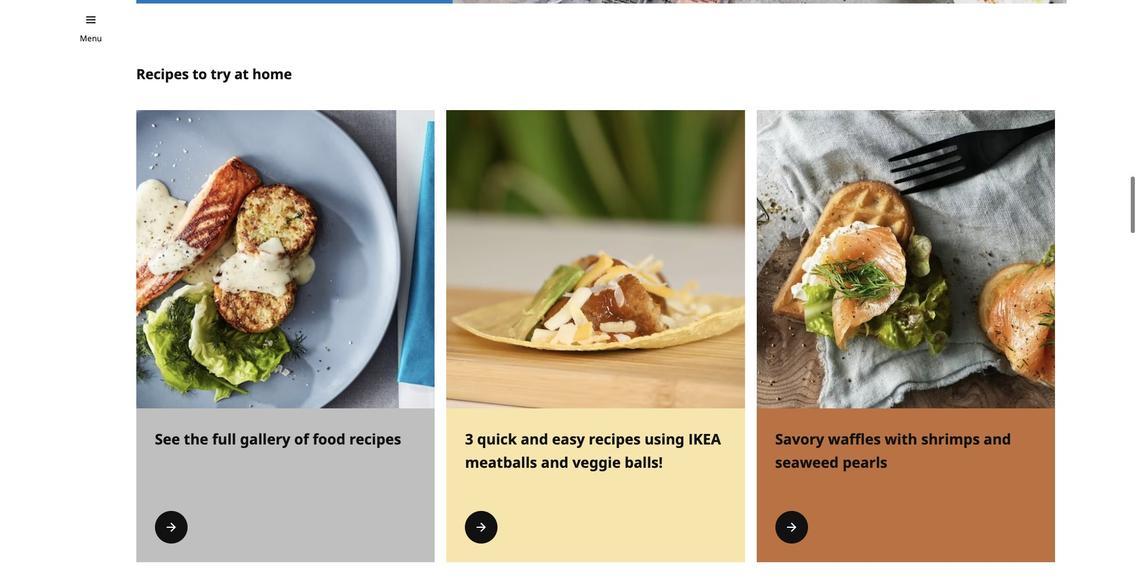 Task type: locate. For each thing, give the bounding box(es) containing it.
and
[[521, 429, 548, 449], [984, 429, 1011, 449], [541, 452, 569, 472]]

savory waffles with shrimps and seaweed pearls. image
[[757, 110, 1055, 408]]

to
[[192, 64, 207, 83]]

1 horizontal spatial recipes
[[589, 429, 641, 449]]

recipes inside the 3 quick and easy recipes using ikea meatballs and veggie balls!
[[589, 429, 641, 449]]

and left easy
[[521, 429, 548, 449]]

menu
[[80, 33, 102, 44]]

pearls
[[843, 452, 888, 472]]

shrimps
[[921, 429, 980, 449]]

gallery
[[240, 429, 290, 449]]

full
[[212, 429, 236, 449]]

recipes up veggie
[[589, 429, 641, 449]]

ikea
[[688, 429, 721, 449]]

see the full gallery of food recipes link
[[136, 408, 435, 562]]

recipes
[[349, 429, 401, 449], [589, 429, 641, 449]]

and right the shrimps
[[984, 429, 1011, 449]]

seaweed
[[775, 452, 839, 472]]

2 recipes from the left
[[589, 429, 641, 449]]

and inside savory waffles with shrimps and seaweed pearls
[[984, 429, 1011, 449]]

1 recipes from the left
[[349, 429, 401, 449]]

recipes right food
[[349, 429, 401, 449]]

sjörapport salmon and other ingredients on a table image
[[453, 0, 1067, 3]]

home
[[252, 64, 292, 83]]

0 horizontal spatial recipes
[[349, 429, 401, 449]]

of
[[294, 429, 309, 449]]

meatball taco image
[[446, 110, 745, 408]]



Task type: describe. For each thing, give the bounding box(es) containing it.
3 quick and easy recipes using ikea meatballs and veggie balls! link
[[446, 408, 745, 562]]

at
[[234, 64, 249, 83]]

menu button
[[80, 32, 102, 45]]

with
[[885, 429, 917, 449]]

veggie
[[572, 452, 621, 472]]

recipes
[[136, 64, 189, 83]]

food
[[313, 429, 346, 449]]

savory
[[775, 429, 824, 449]]

balls!
[[625, 452, 663, 472]]

recipes to try at home
[[136, 64, 292, 83]]

waffles
[[828, 429, 881, 449]]

easy
[[552, 429, 585, 449]]

try
[[211, 64, 231, 83]]

savory waffles with shrimps and seaweed pearls link
[[757, 408, 1055, 562]]

and down easy
[[541, 452, 569, 472]]

quick
[[477, 429, 517, 449]]

using
[[644, 429, 685, 449]]

3
[[465, 429, 473, 449]]

the
[[184, 429, 208, 449]]

see
[[155, 429, 180, 449]]

see the full gallery of food recipes
[[155, 429, 401, 449]]

savory waffles with shrimps and seaweed pearls
[[775, 429, 1011, 472]]

meatballs
[[465, 452, 537, 472]]

3 quick and easy recipes using ikea meatballs and veggie balls!
[[465, 429, 721, 472]]



Task type: vqa. For each thing, say whether or not it's contained in the screenshot.
Previous associated with 149
no



